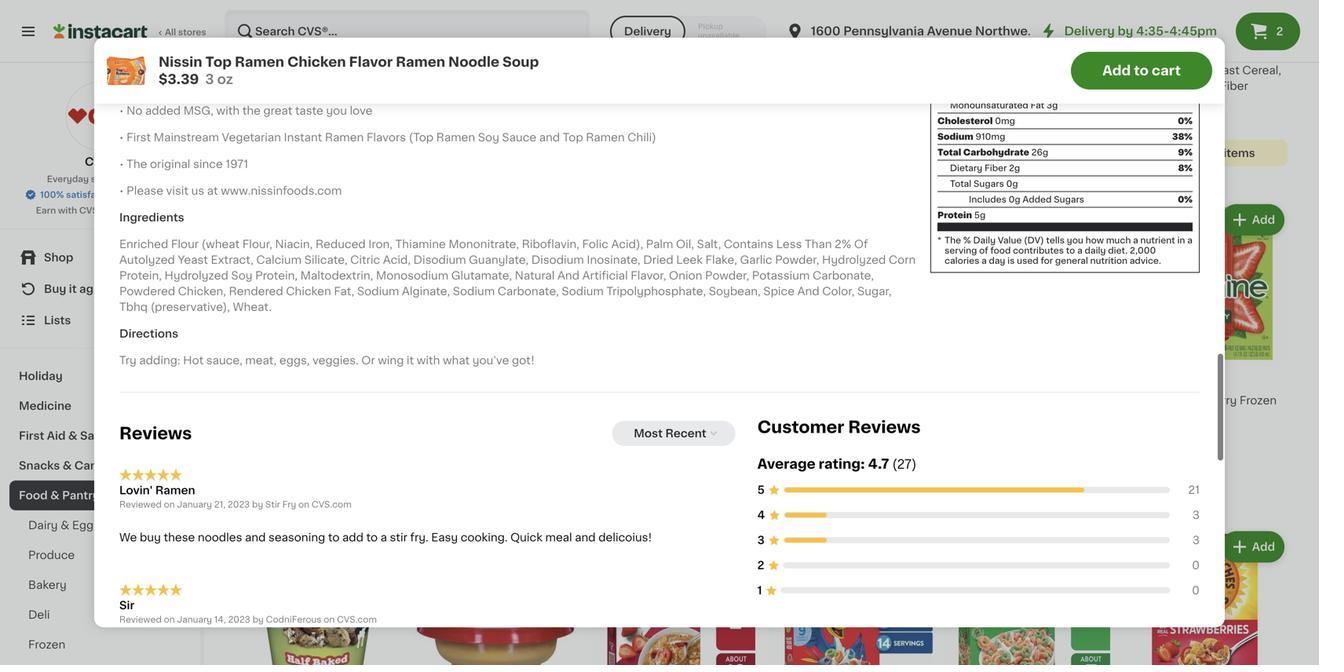 Task type: locate. For each thing, give the bounding box(es) containing it.
january inside sir reviewed on january 14, 2023 by codniferous on cvs.com
[[177, 615, 212, 624]]

cereal, inside cocoa puffs chocolate cereal, with whole grains
[[413, 65, 452, 76]]

buy for 6
[[240, 51, 258, 59]]

cvs.com inside the lovin' ramen reviewed on january 21, 2023 by stir fry on cvs.com
[[312, 500, 352, 509]]

2 vertical spatial honey
[[618, 410, 655, 421]]

1 vertical spatial january
[[177, 615, 212, 624]]

1 horizontal spatial oats
[[723, 410, 750, 421]]

sugars right added
[[1054, 195, 1084, 204]]

breakfast up frosted
[[590, 80, 643, 91]]

$ 6 49 left 1600 on the right
[[771, 28, 802, 45]]

frozen
[[1005, 65, 1042, 76], [1240, 395, 1277, 406], [28, 639, 65, 650]]

2 vertical spatial by
[[253, 615, 264, 624]]

4
[[599, 28, 611, 45], [757, 510, 765, 521]]

meal
[[1045, 65, 1072, 76]]

sodium down the cholesterol
[[938, 132, 973, 141]]

you left love at top
[[326, 105, 347, 116]]

product group
[[236, 0, 400, 166], [768, 0, 933, 119], [945, 0, 1110, 119], [1123, 0, 1288, 184], [768, 201, 933, 512], [945, 201, 1110, 512], [1123, 201, 1288, 451], [236, 528, 400, 665], [413, 528, 578, 665], [768, 528, 933, 665], [945, 528, 1110, 665], [1123, 528, 1288, 665]]

2 vertical spatial soy
[[231, 270, 252, 281]]

oz right 3.5
[[784, 94, 794, 103]]

to up general on the right top
[[1066, 246, 1075, 255]]

pennsylvania
[[843, 26, 924, 37]]

0 vertical spatial in
[[165, 79, 174, 90]]

3 • from the top
[[119, 79, 124, 90]]

honey up 'almonds'
[[618, 410, 655, 421]]

alginate,
[[402, 286, 450, 297]]

pantry
[[62, 490, 100, 501]]

2 added from the top
[[145, 105, 181, 116]]

chicken down maltodextrin,
[[286, 286, 331, 297]]

reviewed inside sir reviewed on january 14, 2023 by codniferous on cvs.com
[[119, 615, 162, 624]]

items
[[1224, 147, 1255, 158], [869, 493, 900, 504], [1046, 493, 1078, 504]]

1 horizontal spatial sugar
[[883, 410, 915, 421]]

7 • from the top
[[119, 185, 124, 196]]

dietary
[[950, 164, 982, 172]]

cereal, inside post honey bunches of oats with almonds breakfast cereal, heart healthy, cereal box
[[590, 442, 629, 453]]

sugar inside international delight sugar free french vanilla coffee creamer
[[883, 410, 915, 421]]

a up '2,000'
[[1133, 236, 1138, 244]]

29 up total fat 7g
[[967, 29, 979, 37]]

1 29 from the left
[[967, 29, 979, 37]]

1 vertical spatial added
[[145, 105, 181, 116]]

2 no from the top
[[127, 105, 142, 116]]

1 horizontal spatial see
[[978, 493, 999, 504]]

0 horizontal spatial delivery
[[624, 26, 671, 37]]

delivery inside "button"
[[624, 26, 671, 37]]

fat,
[[334, 286, 354, 297]]

2 horizontal spatial in
[[1177, 236, 1185, 244]]

0 horizontal spatial 29
[[967, 29, 979, 37]]

chicken
[[287, 55, 346, 69], [286, 286, 331, 297]]

4 up pop-
[[599, 28, 611, 45]]

breakfast inside post honey bunches of oats with almonds breakfast cereal, heart healthy, cereal box
[[668, 426, 721, 437]]

chicken, down stores
[[167, 52, 215, 63]]

0 horizontal spatial $ 6 49
[[239, 28, 269, 45]]

see eligible items button
[[1123, 140, 1288, 166], [768, 485, 933, 512], [945, 485, 1110, 512]]

average
[[757, 457, 816, 471]]

breakfast inside raisin bran breakfast cereal, family breakfast, fiber cereal, original
[[1187, 65, 1240, 76]]

0
[[1192, 560, 1200, 571], [1192, 585, 1200, 596]]

frozen down deli
[[28, 639, 65, 650]]

0g left added
[[1009, 195, 1020, 204]]

0 for 2
[[1192, 560, 1200, 571]]

in left just
[[165, 79, 174, 90]]

total for total carbohydrate 26g
[[938, 148, 961, 156]]

breakfast up healthy,
[[668, 426, 721, 437]]

honey inside post honey bunches of oats with almonds breakfast cereal, heart healthy, cereal box
[[618, 410, 655, 421]]

0 vertical spatial fat
[[963, 38, 978, 47]]

$ inside $ 9 29
[[1126, 29, 1132, 37]]

1 horizontal spatial hot
[[396, 52, 417, 63]]

$ 4 99
[[594, 28, 625, 45]]

cvs.com right codniferous
[[337, 615, 377, 624]]

1 vertical spatial sugars
[[1054, 195, 1084, 204]]

6 • from the top
[[119, 159, 124, 170]]

1 vertical spatial box
[[590, 458, 612, 469]]

1 0 from the top
[[1192, 560, 1200, 571]]

• for • no added msg, with the great taste you love
[[119, 105, 124, 116]]

0 horizontal spatial 2
[[757, 560, 764, 571]]

sodium down artificial
[[562, 286, 604, 297]]

• for • please visit us at www.nissinfoods.com
[[119, 185, 124, 196]]

0 horizontal spatial sugar
[[673, 96, 705, 107]]

11.8
[[413, 94, 429, 103]]

the for original
[[127, 159, 147, 170]]

fiber right the breakfast,
[[1220, 80, 1248, 91]]

earn
[[36, 206, 56, 215]]

top inside nissin top ramen chicken flavor ramen noodle soup $3.39 3 oz
[[205, 55, 232, 69]]

2023 right 14,
[[228, 615, 250, 624]]

sponsored badge image left 8%
[[1123, 171, 1170, 180]]

chicken, up (preservative),
[[178, 286, 226, 297]]

0 vertical spatial powder,
[[775, 254, 819, 265]]

buy up the raisin
[[1128, 51, 1145, 59]]

0 horizontal spatial in
[[165, 79, 174, 90]]

1 vertical spatial 2
[[757, 560, 764, 571]]

hot down $ 1 99
[[396, 52, 417, 63]]

&
[[419, 52, 428, 63], [68, 430, 77, 441], [63, 460, 72, 471], [50, 490, 59, 501], [61, 520, 69, 531]]

1 horizontal spatial see eligible items button
[[945, 485, 1110, 512]]

delivery up peppers
[[1064, 26, 1115, 37]]

top up minutes
[[205, 55, 232, 69]]

eligible
[[1180, 147, 1221, 158], [825, 493, 866, 504], [1002, 493, 1043, 504]]

post
[[590, 410, 616, 421]]

99 inside $ 4 99
[[613, 29, 625, 37]]

buy 1 get 1 free
[[240, 51, 310, 59]]

2 horizontal spatial items
[[1224, 147, 1255, 158]]

2 49 from the left
[[790, 29, 802, 37]]

1 6 from the left
[[244, 28, 256, 45]]

0 vertical spatial sugar
[[673, 96, 705, 107]]

delivery by 4:35-4:45pm
[[1064, 26, 1217, 37]]

by left stir
[[252, 500, 263, 509]]

0 horizontal spatial and
[[557, 270, 580, 281]]

and right 'meal'
[[575, 532, 596, 543]]

bunches inside honey bunches of oats honey roasted breakfast cereal, whole grain, cereal box
[[275, 65, 324, 76]]

2 $ 6 49 from the left
[[771, 28, 802, 45]]

minutes
[[210, 79, 255, 90]]

extracare®
[[105, 206, 155, 215]]

january left 14,
[[177, 615, 212, 624]]

1 vertical spatial no
[[127, 105, 142, 116]]

honey bunches of oats honey roasted breakfast cereal, whole grain, cereal box
[[236, 65, 386, 123]]

0 vertical spatial added
[[145, 25, 181, 36]]

2 reviewed from the top
[[119, 615, 162, 624]]

soy inside enriched flour (wheat flour, niacin, reduced iron, thiamine mononitrate, riboflavin, folic acid), palm oil, salt, contains less than 2% of autolyzed yeast extract, calcium silicate, citric acid, disodium guanylate, disodium inosinate, dried leek flake, garlic powder, hydrolyzed corn protein, hydrolyzed soy protein, maltodextrin, monosodium glutamate, natural and artificial flavor, onion powder, potassium carbonate, powdered chicken, rendered chicken fat, sodium alginate, sodium carbonate, sodium tripolyphosphate, soybean, spice and color, sugar, tbhq (preservative), wheat.
[[231, 270, 252, 281]]

(wheat
[[202, 239, 240, 250]]

eligible for creamer
[[825, 493, 866, 504]]

1 horizontal spatial 99
[[613, 29, 625, 37]]

6 $ from the left
[[1126, 29, 1132, 37]]

healthy,
[[666, 442, 712, 453]]

free inside international delight sugar free french vanilla coffee creamer
[[768, 426, 792, 437]]

1 horizontal spatial 6
[[777, 28, 788, 45]]

• for • cooks in just 3 minutes
[[119, 79, 124, 90]]

january inside the lovin' ramen reviewed on january 21, 2023 by stir fry on cvs.com
[[177, 500, 212, 509]]

2 disodium from the left
[[531, 254, 584, 265]]

0 horizontal spatial fat
[[963, 38, 978, 47]]

stir
[[390, 532, 407, 543]]

1 horizontal spatial first
[[127, 132, 151, 143]]

stock
[[643, 142, 668, 150]]

1 49 from the left
[[257, 29, 269, 37]]

0 vertical spatial reviewed
[[119, 500, 162, 509]]

0g down "2g"
[[1006, 179, 1018, 188]]

of down daily
[[979, 246, 988, 255]]

service type group
[[610, 16, 767, 47]]

outshine strawberry frozen fruit bars button
[[1123, 201, 1288, 451]]

fat for monounsaturated
[[1031, 101, 1044, 109]]

1 horizontal spatial delivery
[[1064, 26, 1115, 37]]

1 vertical spatial fat
[[1031, 101, 1044, 109]]

1 added from the top
[[145, 25, 181, 36]]

no down the cooks
[[127, 105, 142, 116]]

0 horizontal spatial 49
[[257, 29, 269, 37]]

1 99 from the left
[[431, 29, 443, 37]]

2 0% from the top
[[1178, 195, 1193, 204]]

box inside honey bunches of oats honey roasted breakfast cereal, whole grain, cereal box
[[236, 112, 257, 123]]

0 horizontal spatial of
[[326, 65, 338, 76]]

1 horizontal spatial frozen
[[1005, 65, 1042, 76]]

codniferous
[[266, 615, 321, 624]]

0 horizontal spatial see
[[800, 493, 822, 504]]

powder, down less
[[775, 254, 819, 265]]

0 horizontal spatial frozen
[[28, 639, 65, 650]]

ramen inside the lovin' ramen reviewed on january 21, 2023 by stir fry on cvs.com
[[155, 485, 195, 496]]

reviews right safety
[[119, 425, 192, 442]]

leek
[[676, 254, 703, 265]]

1971
[[226, 159, 248, 170]]

100% satisfaction guarantee button
[[24, 185, 176, 201]]

ramen down love at top
[[325, 132, 364, 143]]

breakfast up the grain,
[[324, 80, 377, 91]]

kids
[[686, 80, 710, 91]]

$ inside $ 8 29
[[949, 29, 954, 37]]

5 • from the top
[[119, 132, 124, 143]]

bunches up roasted
[[275, 65, 324, 76]]

by inside the lovin' ramen reviewed on january 21, 2023 by stir fry on cvs.com
[[252, 500, 263, 509]]

how
[[1086, 236, 1104, 244]]

1 $ 6 49 from the left
[[239, 28, 269, 45]]

fat up stouffer's
[[963, 38, 978, 47]]

whole down roasted
[[277, 96, 312, 107]]

1 horizontal spatial fiber
[[1220, 80, 1248, 91]]

in right nutrient
[[1177, 236, 1185, 244]]

2 • from the top
[[119, 52, 124, 63]]

to up family on the top right of page
[[1134, 64, 1149, 77]]

$ up shrimp,
[[239, 29, 244, 37]]

oats inside honey bunches of oats honey roasted breakfast cereal, whole grain, cereal box
[[341, 65, 367, 76]]

3.5 oz
[[768, 94, 794, 103]]

1 january from the top
[[177, 500, 212, 509]]

2 29 from the left
[[1145, 29, 1156, 37]]

the up serving
[[945, 236, 961, 244]]

0 horizontal spatial powder,
[[705, 270, 749, 281]]

hydrolyzed down of at the top of page
[[822, 254, 886, 265]]

1 vertical spatial first
[[19, 430, 44, 441]]

fat left the 3g
[[1031, 101, 1044, 109]]

& for candy
[[63, 460, 72, 471]]

None search field
[[225, 9, 590, 53]]

99
[[431, 29, 443, 37], [613, 29, 625, 37]]

99 up cocoa
[[431, 29, 443, 37]]

$ up pop-
[[594, 29, 599, 37]]

whole inside cocoa puffs chocolate cereal, with whole grains
[[481, 65, 516, 76]]

1 horizontal spatial of
[[709, 410, 720, 421]]

spice
[[763, 286, 795, 297]]

sauce up roasted
[[287, 52, 321, 63]]

& for eggs
[[61, 520, 69, 531]]

$ left 1600 on the right
[[771, 29, 777, 37]]

easy
[[431, 532, 458, 543]]

$ for buy 1 get 1 free
[[239, 29, 244, 37]]

meat,
[[245, 355, 277, 366]]

1 protein, from the left
[[119, 270, 162, 281]]

soy right shrimp,
[[263, 52, 284, 63]]

added for msg,
[[145, 105, 181, 116]]

buy
[[240, 51, 258, 59], [1128, 51, 1145, 59], [44, 283, 66, 294]]

1 vertical spatial carbonate,
[[498, 286, 559, 297]]

oz right 24
[[1136, 126, 1147, 134]]

1 horizontal spatial whole
[[481, 65, 516, 76]]

sugar
[[673, 96, 705, 107], [883, 410, 915, 421]]

reviewed down sir
[[119, 615, 162, 624]]

29 right "9"
[[1145, 29, 1156, 37]]

0 horizontal spatial fiber
[[985, 164, 1007, 172]]

0 vertical spatial january
[[177, 500, 212, 509]]

& for pantry
[[50, 490, 59, 501]]

cereal, down 2 button
[[1243, 65, 1281, 76]]

2 vertical spatial in
[[1177, 236, 1185, 244]]

frozen down stuffed
[[1005, 65, 1042, 76]]

2 6 from the left
[[777, 28, 788, 45]]

$
[[239, 29, 244, 37], [416, 29, 422, 37], [594, 29, 599, 37], [771, 29, 777, 37], [949, 29, 954, 37], [1126, 29, 1132, 37]]

sponsored badge image
[[768, 106, 815, 115], [945, 106, 993, 115], [1123, 171, 1170, 180]]

sugar down kids
[[673, 96, 705, 107]]

get
[[266, 51, 282, 59]]

1 vertical spatial try
[[119, 355, 136, 366]]

0 horizontal spatial bunches
[[275, 65, 324, 76]]

8 left ct in the left of the page
[[590, 126, 596, 134]]

of down •  try our chicken, shrimp, soy sauce (vegetarian), hot & spicy beef and chili flavors on the left top of page
[[326, 65, 338, 76]]

1 vertical spatial 0%
[[1178, 195, 1193, 204]]

stouffer's stuffed peppers large size frozen meal
[[945, 49, 1092, 76]]

citric
[[350, 254, 380, 265]]

2 99 from the left
[[613, 29, 625, 37]]

carbonate, down natural
[[498, 286, 559, 297]]

oats inside post honey bunches of oats with almonds breakfast cereal, heart healthy, cereal box
[[723, 410, 750, 421]]

18%
[[1174, 54, 1193, 62]]

99 for 4
[[613, 29, 625, 37]]

most
[[634, 428, 663, 439]]

0 horizontal spatial sauce
[[287, 52, 321, 63]]

49 up get
[[257, 29, 269, 37]]

$ 6 49 up shrimp,
[[239, 28, 269, 45]]

* the % daily value (dv) tells you how much a nutrient in a serving of food contributes to a daily diet. 2,000 calories a day is used for general nutrition advice.
[[938, 236, 1193, 265]]

delivery up the tarts in the top left of the page
[[624, 26, 671, 37]]

free right get
[[290, 51, 310, 59]]

oz right 11.8
[[431, 94, 441, 103]]

eligible for cereal,
[[1180, 147, 1221, 158]]

2 $ from the left
[[416, 29, 422, 37]]

breakfast inside 'pop-tarts toaster pastries, breakfast foods, kids snacks, frosted brown sugar cinnamon'
[[590, 80, 643, 91]]

product group containing international delight sugar free french vanilla coffee creamer
[[768, 201, 933, 512]]

added
[[1023, 195, 1052, 204]]

cereal inside honey bunches of oats honey roasted breakfast cereal, whole grain, cereal box
[[350, 96, 386, 107]]

chili
[[517, 52, 542, 63]]

0%
[[1178, 116, 1193, 125], [1178, 195, 1193, 204]]

1 vertical spatial sauce
[[502, 132, 536, 143]]

0 vertical spatial top
[[205, 55, 232, 69]]

1 horizontal spatial the
[[945, 236, 961, 244]]

$ 6 49 for buy
[[239, 28, 269, 45]]

what
[[443, 355, 470, 366]]

honey down shrimp,
[[236, 65, 272, 76]]

you inside * the % daily value (dv) tells you how much a nutrient in a serving of food contributes to a daily diet. 2,000 calories a day is used for general nutrition advice.
[[1067, 236, 1083, 244]]

oz inside nissin top ramen chicken flavor ramen noodle soup $3.39 3 oz
[[217, 73, 233, 86]]

• for •  no added msg
[[119, 25, 124, 36]]

49 for oz
[[790, 29, 802, 37]]

2023 right 21,
[[228, 500, 250, 509]]

shop
[[44, 252, 73, 263]]

1 horizontal spatial protein,
[[255, 270, 298, 281]]

fat
[[963, 38, 978, 47], [1031, 101, 1044, 109]]

in inside * the % daily value (dv) tells you how much a nutrient in a serving of food contributes to a daily diet. 2,000 calories a day is used for general nutrition advice.
[[1177, 236, 1185, 244]]

powder, down flake,
[[705, 270, 749, 281]]

cvs® down satisfaction
[[79, 206, 103, 215]]

0 vertical spatial 0%
[[1178, 116, 1193, 125]]

0 vertical spatial frozen
[[1005, 65, 1042, 76]]

1600 pennsylvania avenue northwest button
[[786, 9, 1039, 53]]

box inside post honey bunches of oats with almonds breakfast cereal, heart healthy, cereal box
[[590, 458, 612, 469]]

deli link
[[9, 600, 191, 630]]

1 horizontal spatial free
[[768, 426, 792, 437]]

8 up stouffer's
[[954, 28, 966, 45]]

total fat 7g
[[938, 38, 991, 47]]

food & pantry link
[[9, 481, 191, 510]]

1 vertical spatial whole
[[277, 96, 312, 107]]

buy up lists
[[44, 283, 66, 294]]

everyday store prices link
[[47, 173, 153, 185]]

0 vertical spatial no
[[127, 25, 142, 36]]

with inside post honey bunches of oats with almonds breakfast cereal, heart healthy, cereal box
[[590, 426, 614, 437]]

sponsored badge image for 6
[[768, 106, 815, 115]]

0 vertical spatial oats
[[341, 65, 367, 76]]

99 inside $ 1 99
[[431, 29, 443, 37]]

2 vertical spatial total
[[950, 179, 971, 188]]

whole inside honey bunches of oats honey roasted breakfast cereal, whole grain, cereal box
[[277, 96, 312, 107]]

cinnamon
[[590, 112, 647, 123]]

0 vertical spatial carbonate,
[[813, 270, 874, 281]]

0 horizontal spatial eligible
[[825, 493, 866, 504]]

1 vertical spatial you
[[1067, 236, 1083, 244]]

and right natural
[[557, 270, 580, 281]]

1 vertical spatial frozen
[[1240, 395, 1277, 406]]

bunches inside post honey bunches of oats with almonds breakfast cereal, heart healthy, cereal box
[[658, 410, 706, 421]]

everyday
[[47, 175, 89, 183]]

0 vertical spatial total
[[938, 38, 961, 47]]

26g
[[1031, 148, 1048, 156]]

$ inside $ 4 99
[[594, 29, 599, 37]]

2 2023 from the top
[[228, 615, 250, 624]]

2023 inside the lovin' ramen reviewed on january 21, 2023 by stir fry on cvs.com
[[228, 500, 250, 509]]

1 0% from the top
[[1178, 116, 1193, 125]]

got!
[[512, 355, 535, 366]]

of inside honey bunches of oats honey roasted breakfast cereal, whole grain, cereal box
[[326, 65, 338, 76]]

www.nissinfoods.com
[[221, 185, 342, 196]]

buy inside buy it again link
[[44, 283, 66, 294]]

total for total sugars 0g
[[950, 179, 971, 188]]

reviews up 4.7
[[848, 419, 921, 435]]

cereal, down the "post"
[[590, 442, 629, 453]]

14.5 oz
[[236, 126, 266, 134]]

2 0 from the top
[[1192, 585, 1200, 596]]

0 vertical spatial sauce
[[287, 52, 321, 63]]

(801)
[[1181, 113, 1203, 122]]

fruit
[[1123, 410, 1148, 421]]

for
[[1041, 256, 1053, 265]]

1 vertical spatial in
[[633, 142, 641, 150]]

free up creamer
[[768, 426, 792, 437]]

• for •  try our chicken, shrimp, soy sauce (vegetarian), hot & spicy beef and chili flavors
[[119, 52, 124, 63]]

1 no from the top
[[127, 25, 142, 36]]

29 for 9
[[1145, 29, 1156, 37]]

see for creamer
[[800, 493, 822, 504]]

total up dietary
[[938, 148, 961, 156]]

holiday link
[[9, 361, 191, 391]]

2 january from the top
[[177, 615, 212, 624]]

15.5 oz
[[945, 94, 976, 103]]

first aid & safety
[[19, 430, 117, 441]]

hot left the 'sauce,' at the left bottom
[[183, 355, 204, 366]]

cvs® link
[[66, 82, 135, 170]]

0 vertical spatial chicken
[[287, 55, 346, 69]]

1 horizontal spatial sponsored badge image
[[945, 106, 993, 115]]

love
[[350, 105, 373, 116]]

lovin'
[[119, 485, 153, 496]]

sponsored badge image down 3.5 oz
[[768, 106, 815, 115]]

1 vertical spatial hydrolyzed
[[165, 270, 228, 281]]

1 reviewed from the top
[[119, 500, 162, 509]]

cereal, down minutes
[[236, 96, 274, 107]]

2 vertical spatial frozen
[[28, 639, 65, 650]]

1 $ from the left
[[239, 29, 244, 37]]

powdered
[[119, 286, 175, 297]]

tarts
[[616, 65, 644, 76]]

$ up total fat 7g
[[949, 29, 954, 37]]

0g
[[1006, 179, 1018, 188], [1009, 195, 1020, 204]]

1 horizontal spatial items
[[1046, 493, 1078, 504]]

$ inside $ 1 99
[[416, 29, 422, 37]]

serving
[[945, 246, 977, 255]]

oz for 11.8 oz
[[431, 94, 441, 103]]

0 vertical spatial of
[[326, 65, 338, 76]]

6 for 3.5
[[777, 28, 788, 45]]

delivery for delivery
[[624, 26, 671, 37]]

1 disodium from the left
[[413, 254, 466, 265]]

1 2023 from the top
[[228, 500, 250, 509]]

honey up "the"
[[236, 80, 272, 91]]

cocoa
[[413, 49, 449, 60]]

0 horizontal spatial disodium
[[413, 254, 466, 265]]

1 horizontal spatial eligible
[[1002, 493, 1043, 504]]

1 horizontal spatial 4
[[757, 510, 765, 521]]

$6.99
[[449, 33, 481, 44]]

see for cereal,
[[1155, 147, 1177, 158]]

sugars
[[974, 179, 1004, 188], [1054, 195, 1084, 204]]

see
[[1155, 147, 1177, 158], [800, 493, 822, 504], [978, 493, 999, 504]]

add to cart
[[1102, 64, 1181, 77]]

2 horizontal spatial sponsored badge image
[[1123, 171, 1170, 180]]

99 for 1
[[431, 29, 443, 37]]

1 horizontal spatial cereal
[[715, 442, 751, 453]]

oz right 15.5
[[965, 94, 976, 103]]

cereal right healthy,
[[715, 442, 751, 453]]

the inside * the % daily value (dv) tells you how much a nutrient in a serving of food contributes to a daily diet. 2,000 calories a day is used for general nutrition advice.
[[945, 236, 961, 244]]

29 inside $ 9 29
[[1145, 29, 1156, 37]]

box down the "post"
[[590, 458, 612, 469]]

1 horizontal spatial disodium
[[531, 254, 584, 265]]

1 • from the top
[[119, 25, 124, 36]]

2 horizontal spatial soy
[[478, 132, 499, 143]]

29 inside $ 8 29
[[967, 29, 979, 37]]

food
[[990, 246, 1011, 255]]

910mg
[[976, 132, 1005, 141]]

a up general on the right top
[[1077, 246, 1083, 255]]

5 $ from the left
[[949, 29, 954, 37]]

toaster
[[646, 65, 687, 76]]

oz for 14.5 oz
[[256, 126, 266, 134]]

ramen right lovin'
[[155, 485, 195, 496]]

cereal, inside honey bunches of oats honey roasted breakfast cereal, whole grain, cereal box
[[236, 96, 274, 107]]

3 $ from the left
[[594, 29, 599, 37]]

0% down 8%
[[1178, 195, 1193, 204]]

1 horizontal spatial fat
[[1031, 101, 1044, 109]]

4 $ from the left
[[771, 29, 777, 37]]

items for international delight sugar free french vanilla coffee creamer
[[869, 493, 900, 504]]

0 horizontal spatial top
[[205, 55, 232, 69]]

0 vertical spatial 2023
[[228, 500, 250, 509]]

0 horizontal spatial carbonate,
[[498, 286, 559, 297]]

4 • from the top
[[119, 105, 124, 116]]

2
[[1276, 26, 1283, 37], [757, 560, 764, 571]]



Task type: describe. For each thing, give the bounding box(es) containing it.
sugar inside 'pop-tarts toaster pastries, breakfast foods, kids snacks, frosted brown sugar cinnamon'
[[673, 96, 705, 107]]

0 vertical spatial hot
[[396, 52, 417, 63]]

sodium 910mg
[[938, 132, 1005, 141]]

chicken, inside enriched flour (wheat flour, niacin, reduced iron, thiamine mononitrate, riboflavin, folic acid), palm oil, salt, contains less than 2% of autolyzed yeast extract, calcium silicate, citric acid, disodium guanylate, disodium inosinate, dried leek flake, garlic powder, hydrolyzed corn protein, hydrolyzed soy protein, maltodextrin, monosodium glutamate, natural and artificial flavor, onion powder, potassium carbonate, powdered chicken, rendered chicken fat, sodium alginate, sodium carbonate, sodium tripolyphosphate, soybean, spice and color, sugar, tbhq (preservative), wheat.
[[178, 286, 226, 297]]

see eligible items button for creamer
[[768, 485, 933, 512]]

8 ct
[[590, 126, 608, 134]]

customer
[[757, 419, 844, 435]]

delivery by 4:35-4:45pm link
[[1039, 22, 1217, 41]]

no for • no added msg, with the great taste you love
[[127, 105, 142, 116]]

delivery for delivery by 4:35-4:45pm
[[1064, 26, 1115, 37]]

with right earn
[[58, 206, 77, 215]]

oz for 15.5 oz
[[965, 94, 976, 103]]

on left 14,
[[164, 615, 175, 624]]

creamer
[[768, 442, 816, 453]]

3 inside nissin top ramen chicken flavor ramen noodle soup $3.39 3 oz
[[205, 73, 214, 86]]

2g
[[1009, 164, 1020, 172]]

product group containing 8
[[945, 0, 1110, 119]]

ingredients
[[119, 212, 184, 223]]

0 vertical spatial it
[[69, 283, 77, 294]]

great
[[263, 105, 292, 116]]

vanilla
[[836, 426, 871, 437]]

enriched flour (wheat flour, niacin, reduced iron, thiamine mononitrate, riboflavin, folic acid), palm oil, salt, contains less than 2% of autolyzed yeast extract, calcium silicate, citric acid, disodium guanylate, disodium inosinate, dried leek flake, garlic powder, hydrolyzed corn protein, hydrolyzed soy protein, maltodextrin, monosodium glutamate, natural and artificial flavor, onion powder, potassium carbonate, powdered chicken, rendered chicken fat, sodium alginate, sodium carbonate, sodium tripolyphosphate, soybean, spice and color, sugar, tbhq (preservative), wheat.
[[119, 239, 916, 313]]

29 for 8
[[967, 29, 979, 37]]

sodium down the glutamate,
[[453, 286, 495, 297]]

& right aid
[[68, 430, 77, 441]]

original
[[1164, 96, 1207, 107]]

cvs® logo image
[[66, 82, 135, 151]]

0 vertical spatial honey
[[236, 65, 272, 76]]

0 for 1
[[1192, 585, 1200, 596]]

oz for 24 oz
[[1136, 126, 1147, 134]]

5
[[757, 485, 765, 496]]

items for raisin bran breakfast cereal, family breakfast, fiber cereal, original
[[1224, 147, 1255, 158]]

frozen inside "outshine strawberry frozen fruit bars"
[[1240, 395, 1277, 406]]

chicken inside nissin top ramen chicken flavor ramen noodle soup $3.39 3 oz
[[287, 55, 346, 69]]

msg,
[[183, 105, 214, 116]]

1 vertical spatial fiber
[[985, 164, 1007, 172]]

see eligible items button for cereal,
[[1123, 140, 1288, 166]]

the for %
[[945, 236, 961, 244]]

dietary fiber 2g
[[950, 164, 1020, 172]]

$5
[[1199, 51, 1210, 59]]

$ for 3.5 oz
[[771, 29, 777, 37]]

breakfast,
[[1162, 80, 1218, 91]]

to right add
[[366, 532, 378, 543]]

49 for 1
[[257, 29, 269, 37]]

1 horizontal spatial powder,
[[775, 254, 819, 265]]

produce link
[[9, 540, 191, 570]]

$ 1 99
[[416, 28, 443, 45]]

0 horizontal spatial reviews
[[119, 425, 192, 442]]

frozen inside stouffer's stuffed peppers large size frozen meal
[[1005, 65, 1042, 76]]

bakery
[[28, 579, 67, 590]]

cereal inside post honey bunches of oats with almonds breakfast cereal, heart healthy, cereal box
[[715, 442, 751, 453]]

protein
[[938, 211, 972, 219]]

folic
[[582, 239, 608, 250]]

1 vertical spatial powder,
[[705, 270, 749, 281]]

15.5
[[945, 94, 963, 103]]

flavor,
[[631, 270, 666, 281]]

1 vertical spatial 0g
[[1009, 195, 1020, 204]]

0 vertical spatial sugars
[[974, 179, 1004, 188]]

see eligible items for creamer
[[800, 493, 900, 504]]

riboflavin,
[[522, 239, 579, 250]]

0 vertical spatial 0g
[[1006, 179, 1018, 188]]

cvs.com inside sir reviewed on january 14, 2023 by codniferous on cvs.com
[[337, 615, 377, 624]]

1 vertical spatial cvs®
[[79, 206, 103, 215]]

1 horizontal spatial see eligible items
[[978, 493, 1078, 504]]

on up these
[[164, 500, 175, 509]]

satisfaction
[[66, 190, 119, 199]]

1 vertical spatial 4
[[757, 510, 765, 521]]

• for • first mainstream vegetarian instant ramen flavors (top ramen soy sauce and top ramen chili)
[[119, 132, 124, 143]]

beef
[[465, 52, 491, 63]]

2 inside button
[[1276, 26, 1283, 37]]

veggies.
[[313, 355, 359, 366]]

0 vertical spatial 4
[[599, 28, 611, 45]]

1 horizontal spatial reviews
[[848, 419, 921, 435]]

0 vertical spatial chicken,
[[167, 52, 215, 63]]

(vegetarian),
[[324, 52, 394, 63]]

cereal, down family on the top right of page
[[1123, 96, 1162, 107]]

heart
[[632, 442, 663, 453]]

0 horizontal spatial hot
[[183, 355, 204, 366]]

1 horizontal spatial carbonate,
[[813, 270, 874, 281]]

1 horizontal spatial hydrolyzed
[[822, 254, 886, 265]]

or
[[361, 355, 375, 366]]

prices
[[116, 175, 144, 183]]

and down '$1.99 original price: $6.99' element
[[494, 52, 515, 63]]

ramen down the 'cinnamon'
[[586, 132, 625, 143]]

sauce,
[[206, 355, 242, 366]]

stores
[[178, 28, 206, 37]]

$1.99 original price: $6.99 element
[[413, 26, 578, 47]]

soup
[[503, 55, 539, 69]]

includes 0g added sugars
[[969, 195, 1084, 204]]

large
[[945, 65, 977, 76]]

fl
[[781, 472, 787, 480]]

and left 8 ct
[[539, 132, 560, 143]]

ramen right the (top
[[436, 132, 475, 143]]

$ 9 29
[[1126, 28, 1156, 45]]

0 vertical spatial cvs®
[[85, 156, 115, 167]]

we
[[119, 532, 137, 543]]

add inside add to cart button
[[1102, 64, 1131, 77]]

candy
[[74, 460, 112, 471]]

iron,
[[368, 239, 393, 250]]

sodium down citric on the left of the page
[[357, 286, 399, 297]]

2023 inside sir reviewed on january 14, 2023 by codniferous on cvs.com
[[228, 615, 250, 624]]

than
[[805, 239, 832, 250]]

safety
[[80, 430, 117, 441]]

1 horizontal spatial sauce
[[502, 132, 536, 143]]

a left day
[[982, 256, 987, 265]]

by inside sir reviewed on january 14, 2023 by codniferous on cvs.com
[[253, 615, 264, 624]]

ramen down $ 1 99
[[396, 55, 445, 69]]

with inside cocoa puffs chocolate cereal, with whole grains
[[455, 65, 478, 76]]

to left add
[[328, 532, 340, 543]]

oz right fl
[[789, 472, 800, 480]]

on right codniferous
[[324, 615, 335, 624]]

$ for stouffer's stuffed peppers large size frozen meal
[[949, 29, 954, 37]]

0 vertical spatial you
[[326, 105, 347, 116]]

$ for buy any 3, save $5
[[1126, 29, 1132, 37]]

oz for 3.5 oz
[[784, 94, 794, 103]]

dairy
[[28, 520, 58, 531]]

with left what on the bottom left of the page
[[417, 355, 440, 366]]

0 vertical spatial free
[[290, 51, 310, 59]]

0 vertical spatial by
[[1118, 26, 1133, 37]]

cholesterol 0mg
[[938, 116, 1015, 125]]

1 vertical spatial soy
[[478, 132, 499, 143]]

24
[[1123, 126, 1134, 134]]

1 horizontal spatial it
[[407, 355, 414, 366]]

chili)
[[628, 132, 656, 143]]

contributes
[[1013, 246, 1064, 255]]

0 vertical spatial 8
[[954, 28, 966, 45]]

total carbohydrate 26g
[[938, 148, 1048, 156]]

1 vertical spatial and
[[797, 286, 819, 297]]

breakfast inside honey bunches of oats honey roasted breakfast cereal, whole grain, cereal box
[[324, 80, 377, 91]]

nutrition
[[1090, 256, 1128, 265]]

nissin
[[159, 55, 202, 69]]

raisin bran breakfast cereal, family breakfast, fiber cereal, original
[[1123, 65, 1281, 107]]

32
[[768, 472, 779, 480]]

6 for buy
[[244, 28, 256, 45]]

since
[[193, 159, 223, 170]]

is
[[1008, 256, 1015, 265]]

sir reviewed on january 14, 2023 by codniferous on cvs.com
[[119, 600, 377, 624]]

fiber inside raisin bran breakfast cereal, family breakfast, fiber cereal, original
[[1220, 80, 1248, 91]]

1600 pennsylvania avenue northwest
[[811, 26, 1039, 37]]

0 vertical spatial try
[[127, 52, 144, 63]]

vegetarian
[[222, 132, 281, 143]]

• for • the original since 1971
[[119, 159, 124, 170]]

2 protein, from the left
[[255, 270, 298, 281]]

deli
[[28, 609, 50, 620]]

100% satisfaction guarantee
[[40, 190, 166, 199]]

0 horizontal spatial hydrolyzed
[[165, 270, 228, 281]]

1 horizontal spatial top
[[563, 132, 583, 143]]

no for •  no added msg
[[127, 25, 142, 36]]

lists link
[[9, 305, 191, 336]]

14,
[[214, 615, 226, 624]]

$ for pop-tarts toaster pastries, breakfast foods, kids snacks, frosted brown sugar cinnamon
[[594, 29, 599, 37]]

added for msg
[[145, 25, 181, 36]]

family
[[1123, 80, 1159, 91]]

snacks,
[[713, 80, 755, 91]]

to inside add to cart button
[[1134, 64, 1149, 77]]

1 vertical spatial 8
[[590, 126, 596, 134]]

$ 6 49 for 3.5
[[771, 28, 802, 45]]

delicoius!
[[598, 532, 652, 543]]

& down $ 1 99
[[419, 52, 428, 63]]

ramen up minutes
[[235, 55, 284, 69]]

0mg
[[995, 116, 1015, 125]]

instacart logo image
[[53, 22, 148, 41]]

$ 8 29
[[949, 28, 979, 45]]

0 vertical spatial soy
[[263, 52, 284, 63]]

and right the noodles
[[245, 532, 266, 543]]

outshine
[[1123, 395, 1173, 406]]

yeast
[[178, 254, 208, 265]]

to inside * the % daily value (dv) tells you how much a nutrient in a serving of food contributes to a daily diet. 2,000 calories a day is used for general nutrition advice.
[[1066, 246, 1075, 255]]

again
[[79, 283, 110, 294]]

1 horizontal spatial in
[[633, 142, 641, 150]]

chicken inside enriched flour (wheat flour, niacin, reduced iron, thiamine mononitrate, riboflavin, folic acid), palm oil, salt, contains less than 2% of autolyzed yeast extract, calcium silicate, citric acid, disodium guanylate, disodium inosinate, dried leek flake, garlic powder, hydrolyzed corn protein, hydrolyzed soy protein, maltodextrin, monosodium glutamate, natural and artificial flavor, onion powder, potassium carbonate, powdered chicken, rendered chicken fat, sodium alginate, sodium carbonate, sodium tripolyphosphate, soybean, spice and color, sugar, tbhq (preservative), wheat.
[[286, 286, 331, 297]]

1 vertical spatial honey
[[236, 80, 272, 91]]

calories
[[945, 256, 979, 265]]

buy for 9
[[1128, 51, 1145, 59]]

bars
[[1151, 410, 1175, 421]]

a left stir
[[381, 532, 387, 543]]

customer reviews
[[757, 419, 921, 435]]

on right "fry"
[[298, 500, 309, 509]]

24 oz
[[1123, 126, 1147, 134]]

reduced
[[316, 239, 366, 250]]

see eligible items for cereal,
[[1155, 147, 1255, 158]]

buy any 3, save $5
[[1128, 51, 1210, 59]]

of inside post honey bunches of oats with almonds breakfast cereal, heart healthy, cereal box
[[709, 410, 720, 421]]

bakery link
[[9, 570, 191, 600]]

product group containing 9
[[1123, 0, 1288, 184]]

with left "the"
[[216, 105, 240, 116]]

reviewed inside the lovin' ramen reviewed on january 21, 2023 by stir fry on cvs.com
[[119, 500, 162, 509]]

(preservative),
[[151, 302, 230, 313]]

(156)
[[826, 459, 848, 468]]

flour
[[171, 239, 199, 250]]

total for total fat 7g
[[938, 38, 961, 47]]

4.7
[[868, 457, 889, 471]]

fat for total
[[963, 38, 978, 47]]

potassium
[[752, 270, 810, 281]]

tripolyphosphate,
[[607, 286, 706, 297]]

*
[[938, 236, 942, 244]]

all stores
[[165, 28, 206, 37]]

of inside * the % daily value (dv) tells you how much a nutrient in a serving of food contributes to a daily diet. 2,000 calories a day is used for general nutrition advice.
[[979, 246, 988, 255]]

sponsored badge image for 8
[[945, 106, 993, 115]]

a right nutrient
[[1187, 236, 1193, 244]]

buy it again
[[44, 283, 110, 294]]

medicine link
[[9, 391, 191, 421]]



Task type: vqa. For each thing, say whether or not it's contained in the screenshot.
these
yes



